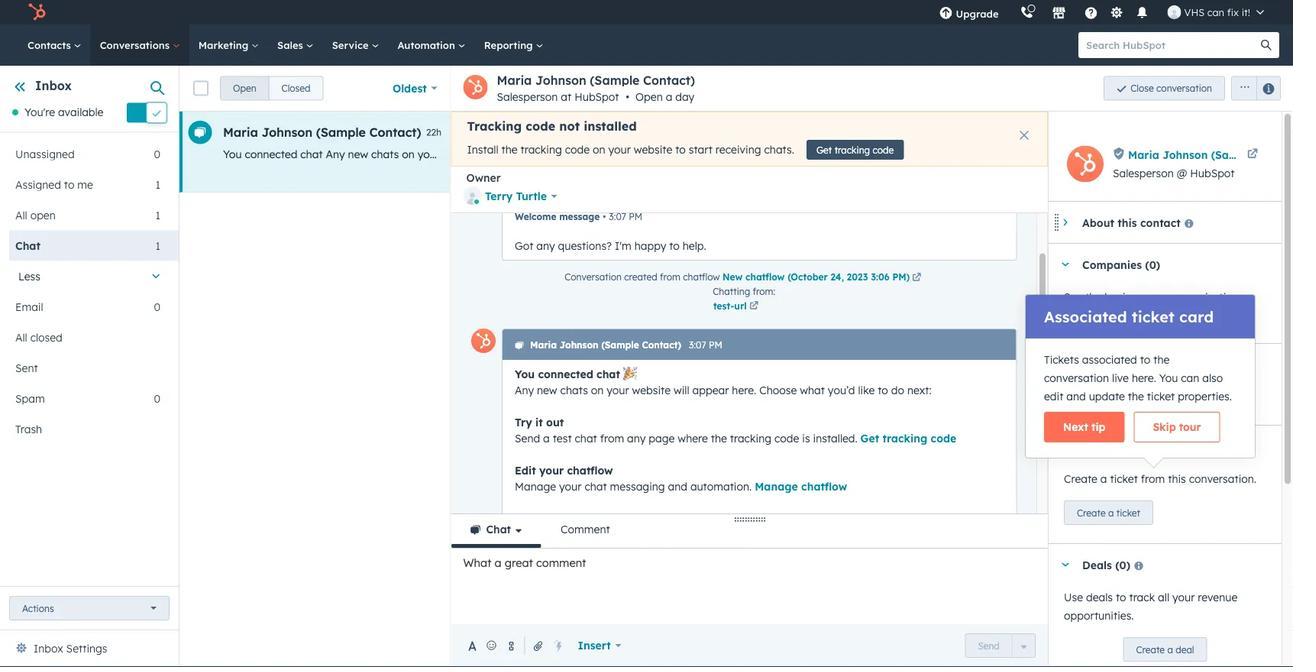 Task type: vqa. For each thing, say whether or not it's contained in the screenshot.
it within the Try it out Send a test chat from any page where the tracking code is installed. Get tracking code
yes



Task type: describe. For each thing, give the bounding box(es) containing it.
to left help.
[[669, 239, 680, 252]]

do inside 'you connected chat 🎉 any new chats on your website will appear here. choose what you'd like to do next:'
[[891, 383, 904, 397]]

contacts link
[[18, 24, 91, 66]]

see
[[1064, 290, 1083, 304]]

next
[[1064, 420, 1089, 434]]

tracking code not installed
[[467, 118, 637, 134]]

(october
[[787, 271, 828, 282]]

chatflow up the from:
[[745, 271, 785, 282]]

all
[[1158, 591, 1170, 604]]

your inside tracking code not installed alert
[[609, 143, 631, 156]]

companies (0)
[[1083, 258, 1161, 271]]

manage chatflow link
[[755, 479, 847, 493]]

create a deal
[[1136, 644, 1195, 655]]

choose inside 'you connected chat 🎉 any new chats on your website will appear here. choose what you'd like to do next:'
[[759, 383, 797, 397]]

try inside row
[[746, 147, 761, 161]]

it inside try it out send a test chat from any page where the tracking code is installed. get tracking code
[[535, 415, 543, 429]]

me
[[77, 178, 93, 191]]

conversation inside tickets associated to the conversation live here. you can also edit and update the ticket properties.
[[1044, 371, 1109, 385]]

close image
[[1020, 131, 1029, 140]]

marketplaces button
[[1043, 0, 1075, 24]]

use deals to track all your revenue opportunities.
[[1064, 591, 1238, 622]]

0 horizontal spatial 3:07
[[609, 211, 626, 222]]

ticket inside tickets associated to the conversation live here. you can also edit and update the ticket properties.
[[1147, 390, 1175, 403]]

out inside row
[[774, 147, 790, 161]]

johnson for maria johnson (sample contact) 3:07 pm
[[559, 339, 598, 351]]

email
[[15, 300, 43, 313]]

deals
[[1083, 558, 1112, 571]]

sales
[[277, 39, 306, 51]]

pm)
[[892, 271, 910, 282]]

0 horizontal spatial •
[[603, 211, 606, 222]]

maria johnson (sample contact) 22h
[[223, 125, 442, 140]]

edit your chatflow manage your chat messaging and automation. manage chatflow
[[515, 463, 847, 493]]

got any questions? i'm happy to help.
[[515, 239, 706, 252]]

your up color
[[573, 512, 598, 525]]

all closed button
[[9, 322, 160, 352]]

skip
[[1153, 420, 1176, 434]]

hubspot inside 'maria johnson (sample contact) salesperson at hubspot • open a day'
[[575, 90, 619, 104]]

welcome message • 3:07 pm
[[515, 211, 642, 222]]

live inside tickets associated to the conversation live here. you can also edit and update the ticket properties.
[[1112, 371, 1129, 385]]

to inside 'you connected chat 🎉 any new chats on your website will appear here. choose what you'd like to do next:'
[[878, 383, 888, 397]]

day
[[676, 90, 695, 104]]

chatflow left new
[[683, 271, 720, 282]]

deals (0) button
[[1049, 544, 1267, 585]]

choose inside row
[[570, 147, 608, 161]]

your right of
[[679, 528, 701, 541]]

1 manage from the left
[[515, 479, 556, 493]]

assigned
[[15, 178, 61, 191]]

create a ticket from this conversation.
[[1064, 472, 1257, 486]]

test inside row
[[831, 147, 850, 161]]

1 vertical spatial hubspot
[[1191, 167, 1235, 180]]

can inside tickets associated to the conversation live here. you can also edit and update the ticket properties.
[[1181, 371, 1200, 385]]

1 vertical spatial live
[[1182, 390, 1198, 404]]

and inside tickets associated to the conversation live here. you can also edit and update the ticket properties.
[[1067, 390, 1086, 403]]

about this contact button
[[1049, 202, 1267, 243]]

do inside live chat from maria johnson (sample contact) with context you connected chat
any new chats on your website will appear here. choose what you'd like to do next:

try it out 
send a test chat from any page where the tracking code is installed: https://app.hubs row
[[702, 147, 715, 161]]

automation.
[[690, 479, 752, 493]]

to left me
[[64, 178, 74, 191]]

2 horizontal spatial will
[[1163, 390, 1179, 404]]

about this contact
[[1083, 216, 1181, 229]]

and for your
[[617, 528, 636, 541]]

you're available image
[[12, 109, 18, 116]]

conversation.
[[1189, 472, 1257, 486]]

1 vertical spatial 3:07
[[689, 339, 706, 351]]

chat inside 'you connected chat 🎉 any new chats on your website will appear here. choose what you'd like to do next:'
[[596, 367, 620, 380]]

1 vertical spatial (0)
[[1194, 358, 1210, 371]]

0 horizontal spatial pm
[[629, 211, 642, 222]]

here. down the also
[[1201, 390, 1226, 404]]

0 for unassigned
[[154, 147, 160, 160]]

installed:
[[1092, 147, 1136, 161]]

is inside try it out send a test chat from any page where the tracking code is installed. get tracking code
[[802, 431, 810, 445]]

from:
[[753, 286, 775, 297]]

widget
[[628, 512, 665, 525]]

contact) for maria johnson (sample contact) salesperson at hubspot • open a day
[[643, 73, 695, 88]]

reporting link
[[475, 24, 553, 66]]

you'd inside row
[[639, 147, 666, 161]]

website inside tracking code not installed alert
[[634, 143, 673, 156]]

sent
[[15, 361, 38, 374]]

maria for maria johnson (sample contact) salesperson at hubspot • open a day
[[497, 73, 532, 88]]

settings image
[[1110, 6, 1124, 20]]

see the businesses or organizations associated with this record.
[[1064, 290, 1244, 322]]

got
[[515, 239, 533, 252]]

website inside row
[[443, 147, 482, 161]]

(0) for companies (0)
[[1146, 258, 1161, 271]]

other
[[1083, 358, 1113, 371]]

try it out send a test chat from any page where the tracking code is installed. get tracking code
[[515, 415, 956, 445]]

style
[[639, 528, 663, 541]]

your inside row
[[418, 147, 440, 161]]

next: inside 'you connected chat 🎉 any new chats on your website will appear here. choose what you'd like to do next:'
[[907, 383, 932, 397]]

open inside 'maria johnson (sample contact) salesperson at hubspot • open a day'
[[636, 90, 663, 104]]

(sample for maria johnson (sample contact) salesperson at hubspot • open a day
[[590, 73, 640, 88]]

edit
[[1044, 390, 1064, 403]]

salesperson inside 'maria johnson (sample contact) salesperson at hubspot • open a day'
[[497, 90, 558, 104]]

tour
[[1179, 420, 1201, 434]]

any inside row
[[326, 147, 345, 161]]

will inside row
[[485, 147, 501, 161]]

the inside row
[[989, 147, 1006, 161]]

caret image inside companies (0) dropdown button
[[1061, 262, 1070, 266]]

chat inside edit your chatflow manage your chat messaging and automation. manage chatflow
[[584, 479, 607, 493]]

start
[[689, 143, 713, 156]]

conversations
[[100, 39, 173, 51]]

this inside see the businesses or organizations associated with this record.
[[1146, 309, 1164, 322]]

here. inside tickets associated to the conversation live here. you can also edit and update the ticket properties.
[[1132, 371, 1157, 385]]

unassigned
[[15, 147, 75, 160]]

2 horizontal spatial this
[[1168, 472, 1186, 486]]

turtle
[[516, 189, 547, 203]]

use
[[1064, 591, 1083, 604]]

caret image for other conversations (0) dropdown button
[[1061, 363, 1070, 366]]

your right the edit
[[539, 463, 564, 477]]

salesperson @ hubspot
[[1113, 167, 1235, 180]]

your inside 'you connected chat 🎉 any new chats on your website will appear here. choose what you'd like to do next:'
[[606, 383, 629, 397]]

closed
[[30, 330, 62, 344]]

the inside tracking code not installed alert
[[502, 143, 518, 156]]

create a ticket button
[[1064, 500, 1154, 525]]

get inside button
[[817, 144, 832, 155]]

with
[[1122, 309, 1143, 322]]

notifications image
[[1136, 7, 1150, 21]]

deals
[[1086, 591, 1113, 604]]

maria johnson (sample contact) 3:07 pm
[[530, 339, 722, 351]]

chat inside button
[[486, 523, 511, 536]]

on inside tracking code not installed alert
[[593, 143, 606, 156]]

owner
[[466, 171, 501, 185]]

i'm
[[615, 239, 631, 252]]

maria for maria johnson (sample contact) 3:07 pm
[[530, 339, 557, 351]]

22h
[[426, 126, 442, 138]]

hubspot image
[[28, 3, 46, 21]]

0 for email
[[154, 300, 160, 313]]

tracking
[[467, 118, 522, 134]]

create for create a deal
[[1136, 644, 1165, 655]]

tracking inside row
[[1009, 147, 1050, 161]]

ticket inside button
[[1117, 507, 1141, 518]]

help.
[[682, 239, 706, 252]]

close conversation button
[[1104, 76, 1226, 100]]

contact
[[1141, 216, 1181, 229]]

also
[[1203, 371, 1223, 385]]

tracking inside button
[[835, 144, 870, 155]]

new chatflow (october 24, 2023 3:06 pm) link
[[722, 271, 924, 285]]

sales link
[[268, 24, 323, 66]]

businesses
[[1105, 290, 1159, 304]]

caret image for about this contact
[[1064, 218, 1068, 227]]

menu containing vhs can fix it!
[[929, 0, 1275, 24]]

connected for you connected chat any new chats on your website will appear here. choose what you'd like to do next:  try it out  send a test chat from any page where the tracking code is installed: https://app.hubs
[[245, 147, 298, 161]]

page inside try it out send a test chat from any page where the tracking code is installed. get tracking code
[[649, 431, 675, 445]]

at
[[561, 90, 572, 104]]

1 vertical spatial pm
[[709, 339, 722, 351]]

you for you connected chat any new chats on your website will appear here. choose what you'd like to do next:  try it out  send a test chat from any page where the tracking code is installed: https://app.hubs
[[223, 147, 242, 161]]

link opens in a new window image inside "new chatflow (october 24, 2023 3:06 pm)" link
[[912, 273, 921, 282]]

send inside row
[[793, 147, 819, 161]]

companies
[[1083, 258, 1142, 271]]

oldest
[[393, 81, 427, 95]]

code inside row
[[1053, 147, 1078, 161]]

insert
[[578, 639, 611, 652]]

1 for open
[[156, 208, 160, 221]]

skip tour button
[[1134, 412, 1220, 442]]

2 manage from the left
[[755, 479, 798, 493]]

test inside try it out send a test chat from any page where the tracking code is installed. get tracking code
[[553, 431, 572, 445]]

properties.
[[1178, 390, 1232, 403]]

• inside 'maria johnson (sample contact) salesperson at hubspot • open a day'
[[626, 90, 630, 104]]

Open button
[[220, 76, 269, 100]]

send group
[[965, 633, 1036, 658]]

actions
[[22, 602, 54, 614]]

automation link
[[388, 24, 475, 66]]

johnson for maria johnson (sample contac
[[1163, 148, 1208, 161]]

terry turtle
[[485, 189, 547, 203]]

vhs can fix it!
[[1185, 6, 1251, 18]]

1 for to
[[156, 178, 160, 191]]

other conversations (0)
[[1083, 358, 1210, 371]]

to inside row
[[689, 147, 699, 161]]

associated deals region
[[1064, 588, 1267, 662]]

main content containing maria johnson (sample contact)
[[180, 66, 1294, 667]]

all for all open
[[15, 208, 27, 221]]

tracking code not installed alert
[[451, 112, 1048, 167]]

a inside 'maria johnson (sample contact) salesperson at hubspot • open a day'
[[666, 90, 673, 104]]

on inside 'you connected chat 🎉 any new chats on your website will appear here. choose what you'd like to do next:'
[[591, 383, 603, 397]]

url
[[734, 300, 747, 312]]

maria johnson (sample contac
[[1128, 148, 1294, 161]]

ticket down or
[[1132, 307, 1175, 326]]

contact) for maria johnson (sample contact) 22h
[[369, 125, 421, 140]]

new inside row
[[348, 147, 368, 161]]

tracking up automation.
[[730, 431, 771, 445]]

opportunities.
[[1064, 609, 1134, 622]]

where inside try it out send a test chat from any page where the tracking code is installed. get tracking code
[[678, 431, 708, 445]]

on inside row
[[402, 147, 415, 161]]

the inside see the businesses or organizations associated with this record.
[[1086, 290, 1102, 304]]

the inside customize your chat widget customize the color and style of your chat widget.
[[570, 528, 586, 541]]

what inside row
[[611, 147, 636, 161]]



Task type: locate. For each thing, give the bounding box(es) containing it.
associated
[[1044, 307, 1127, 326]]

tracking right the installed.
[[882, 431, 927, 445]]

2 customize from the top
[[515, 528, 567, 541]]

it inside row
[[764, 147, 771, 161]]

0 vertical spatial chats
[[371, 147, 399, 161]]

2 vertical spatial caret image
[[1061, 563, 1070, 567]]

any inside row
[[906, 147, 924, 161]]

associated
[[1064, 309, 1119, 322], [1082, 353, 1137, 366]]

on down the oldest
[[402, 147, 415, 161]]

to inside tickets associated to the conversation live here. you can also edit and update the ticket properties.
[[1140, 353, 1151, 366]]

conversations
[[1116, 358, 1191, 371], [1090, 390, 1160, 404]]

1 horizontal spatial you
[[515, 367, 535, 380]]

any
[[326, 147, 345, 161], [515, 383, 534, 397]]

maria for maria johnson (sample contact) 22h
[[223, 125, 258, 140]]

to inside use deals to track all your revenue opportunities.
[[1116, 591, 1127, 604]]

0 vertical spatial appear
[[504, 147, 540, 161]]

help image
[[1085, 7, 1098, 21]]

associated inside see the businesses or organizations associated with this record.
[[1064, 309, 1119, 322]]

choose
[[570, 147, 608, 161], [759, 383, 797, 397]]

1 customize from the top
[[515, 512, 570, 525]]

conversation up past
[[1044, 371, 1109, 385]]

1 horizontal spatial (0)
[[1146, 258, 1161, 271]]

0 vertical spatial try
[[746, 147, 761, 161]]

0 horizontal spatial any
[[536, 239, 555, 252]]

new chatflow (october 24, 2023 3:06 pm)
[[722, 271, 910, 282]]

can left the also
[[1181, 371, 1200, 385]]

2 caret image from the top
[[1061, 444, 1070, 448]]

send inside try it out send a test chat from any page where the tracking code is installed. get tracking code
[[515, 431, 540, 445]]

3 0 from the top
[[154, 391, 160, 405]]

inbox inside inbox settings link
[[34, 642, 63, 655]]

to left start
[[676, 143, 686, 156]]

(sample left contac at top right
[[1212, 148, 1256, 161]]

link opens in a new window image
[[912, 271, 921, 285]]

open
[[30, 208, 56, 221]]

contact) inside 'maria johnson (sample contact) salesperson at hubspot • open a day'
[[643, 73, 695, 88]]

group down search button
[[1226, 76, 1281, 100]]

upgrade image
[[939, 7, 953, 21]]

0 horizontal spatial can
[[1181, 371, 1200, 385]]

1 vertical spatial this
[[1146, 309, 1164, 322]]

menu
[[929, 0, 1275, 24]]

from inside try it out send a test chat from any page where the tracking code is installed. get tracking code
[[600, 431, 624, 445]]

pm up 'you connected chat 🎉 any new chats on your website will appear here. choose what you'd like to do next:'
[[709, 339, 722, 351]]

chatflow up messaging
[[567, 463, 613, 477]]

create down ticket on the right bottom of the page
[[1064, 472, 1098, 486]]

website up owner
[[443, 147, 482, 161]]

conversations down other conversations (0)
[[1090, 390, 1160, 404]]

new inside 'you connected chat 🎉 any new chats on your website will appear here. choose what you'd like to do next:'
[[537, 383, 557, 397]]

0 vertical spatial hubspot
[[575, 90, 619, 104]]

get tracking code
[[817, 144, 894, 155]]

maria inside 'maria johnson (sample contact) salesperson at hubspot • open a day'
[[497, 73, 532, 88]]

next: inside row
[[718, 147, 743, 161]]

customize your chat widget customize the color and style of your chat widget.
[[515, 512, 770, 541]]

(0) up businesses
[[1146, 258, 1161, 271]]

0 vertical spatial (0)
[[1146, 258, 1161, 271]]

contact) up day on the right top
[[643, 73, 695, 88]]

appear inside row
[[504, 147, 540, 161]]

Closed button
[[269, 76, 324, 100]]

1 vertical spatial out
[[546, 415, 564, 429]]

1 vertical spatial create
[[1077, 507, 1106, 518]]

maria johnson (sample contact) salesperson at hubspot • open a day
[[497, 73, 695, 104]]

0 vertical spatial 1
[[156, 178, 160, 191]]

contact) inside row
[[369, 125, 421, 140]]

any up messaging
[[627, 431, 646, 445]]

appear inside 'you connected chat 🎉 any new chats on your website will appear here. choose what you'd like to do next:'
[[692, 383, 729, 397]]

can
[[1208, 6, 1225, 18], [1181, 371, 1200, 385]]

associated up update
[[1082, 353, 1137, 366]]

tracking down tracking code not installed
[[521, 143, 562, 156]]

3 1 from the top
[[156, 239, 160, 252]]

to left track
[[1116, 591, 1127, 604]]

choose down "not"
[[570, 147, 608, 161]]

what
[[463, 556, 492, 570]]

terry turtle image
[[1168, 5, 1182, 19]]

connected inside 'you connected chat 🎉 any new chats on your website will appear here. choose what you'd like to do next:'
[[538, 367, 593, 380]]

1 vertical spatial page
[[649, 431, 675, 445]]

and left style
[[617, 528, 636, 541]]

0 horizontal spatial you
[[223, 147, 242, 161]]

• right message
[[603, 211, 606, 222]]

0 vertical spatial like
[[669, 147, 686, 161]]

2 vertical spatial create
[[1136, 644, 1165, 655]]

past conversations will live here.
[[1064, 390, 1226, 404]]

1 vertical spatial associated
[[1082, 353, 1137, 366]]

0 vertical spatial inbox
[[35, 78, 72, 93]]

and for chatflow
[[668, 479, 687, 493]]

0 horizontal spatial page
[[649, 431, 675, 445]]

johnson for maria johnson (sample contact) salesperson at hubspot • open a day
[[536, 73, 587, 88]]

(0) for deals (0)
[[1116, 558, 1131, 571]]

test-url link
[[713, 298, 775, 313]]

open inside button
[[233, 83, 256, 94]]

conversations up past conversations will live here.
[[1116, 358, 1191, 371]]

0 vertical spatial new
[[348, 147, 368, 161]]

tracking down close image
[[1009, 147, 1050, 161]]

johnson inside 'maria johnson (sample contact) salesperson at hubspot • open a day'
[[536, 73, 587, 88]]

conversation inside button
[[1157, 83, 1213, 94]]

maria
[[497, 73, 532, 88], [223, 125, 258, 140], [1128, 148, 1160, 161], [530, 339, 557, 351]]

0 vertical spatial contact)
[[643, 73, 695, 88]]

to left receiving
[[689, 147, 699, 161]]

and right the edit
[[1067, 390, 1086, 403]]

1 horizontal spatial •
[[626, 90, 630, 104]]

0 horizontal spatial out
[[546, 415, 564, 429]]

chatflow down the installed.
[[801, 479, 847, 493]]

try up the edit
[[515, 415, 532, 429]]

1 0 from the top
[[154, 147, 160, 160]]

contac
[[1259, 148, 1294, 161]]

edit
[[515, 463, 536, 477]]

0 horizontal spatial what
[[611, 147, 636, 161]]

customize
[[515, 512, 570, 525], [515, 528, 567, 541]]

1 horizontal spatial test
[[831, 147, 850, 161]]

0 vertical spatial conversation
[[1157, 83, 1213, 94]]

chat inside try it out send a test chat from any page where the tracking code is installed. get tracking code
[[575, 431, 597, 445]]

terry turtle button
[[463, 185, 557, 208]]

1 vertical spatial appear
[[692, 383, 729, 397]]

0 vertical spatial connected
[[245, 147, 298, 161]]

chats down maria johnson (sample contact) 3:07 pm
[[560, 383, 588, 397]]

will up owner
[[485, 147, 501, 161]]

deals (0)
[[1083, 558, 1131, 571]]

get
[[817, 144, 832, 155], [860, 431, 879, 445]]

0 horizontal spatial next:
[[718, 147, 743, 161]]

a inside region
[[1168, 644, 1173, 655]]

johnson down conversation at the top
[[559, 339, 598, 351]]

new
[[722, 271, 742, 282]]

2 vertical spatial (0)
[[1116, 558, 1131, 571]]

1 caret image from the top
[[1061, 363, 1070, 366]]

a inside try it out send a test chat from any page where the tracking code is installed. get tracking code
[[543, 431, 550, 445]]

2 horizontal spatial any
[[906, 147, 924, 161]]

from inside row
[[879, 147, 903, 161]]

appear down tracking
[[504, 147, 540, 161]]

caret image left deals
[[1061, 563, 1070, 567]]

organizations
[[1176, 290, 1244, 304]]

live up tour
[[1182, 390, 1198, 404]]

contact) left '22h'
[[369, 125, 421, 140]]

website down 🎉
[[632, 383, 670, 397]]

1 vertical spatial you'd
[[828, 383, 855, 397]]

0 vertical spatial associated
[[1064, 309, 1119, 322]]

0 vertical spatial create
[[1064, 472, 1098, 486]]

0 horizontal spatial hubspot
[[575, 90, 619, 104]]

assigned to me
[[15, 178, 93, 191]]

• up installed
[[626, 90, 630, 104]]

send button
[[965, 633, 1013, 658]]

2 group from the left
[[1226, 76, 1281, 100]]

2 0 from the top
[[154, 300, 160, 313]]

0 vertical spatial choose
[[570, 147, 608, 161]]

chatting from:
[[713, 286, 775, 297]]

1 horizontal spatial what
[[800, 383, 825, 397]]

2 1 from the top
[[156, 208, 160, 221]]

1 vertical spatial conversations
[[1090, 390, 1160, 404]]

will
[[485, 147, 501, 161], [673, 383, 689, 397], [1163, 390, 1179, 404]]

marketplaces image
[[1053, 7, 1066, 21]]

chat
[[300, 147, 323, 161], [853, 147, 876, 161], [596, 367, 620, 380], [575, 431, 597, 445], [584, 479, 607, 493], [601, 512, 625, 525], [704, 528, 727, 541]]

you inside row
[[223, 147, 242, 161]]

0 horizontal spatial test
[[553, 431, 572, 445]]

2 horizontal spatial you
[[1160, 371, 1178, 385]]

to up past conversations will live here.
[[1140, 353, 1151, 366]]

open
[[233, 83, 256, 94], [636, 90, 663, 104]]

next: up get tracking code "link"
[[907, 383, 932, 397]]

your right all
[[1173, 591, 1195, 604]]

search image
[[1261, 40, 1272, 50]]

0 horizontal spatial appear
[[504, 147, 540, 161]]

connected down maria johnson (sample contact) 22h
[[245, 147, 298, 161]]

1 vertical spatial any
[[536, 239, 555, 252]]

is left 'installed:'
[[1081, 147, 1089, 161]]

page
[[927, 147, 953, 161], [649, 431, 675, 445]]

like left start
[[669, 147, 686, 161]]

of
[[666, 528, 676, 541]]

0 vertical spatial caret image
[[1064, 218, 1068, 227]]

ticket down 'create a ticket from this conversation.' at bottom right
[[1117, 507, 1141, 518]]

johnson down closed button
[[262, 125, 313, 140]]

where inside row
[[956, 147, 986, 161]]

maria for maria johnson (sample contac
[[1128, 148, 1160, 161]]

inbox left settings
[[34, 642, 63, 655]]

create up deals
[[1077, 507, 1106, 518]]

this inside the about this contact dropdown button
[[1118, 216, 1137, 229]]

send inside button
[[978, 640, 1000, 651]]

create for create a ticket from this conversation.
[[1064, 472, 1098, 486]]

pm up i'm
[[629, 211, 642, 222]]

1 vertical spatial salesperson
[[1113, 167, 1174, 180]]

1 vertical spatial and
[[668, 479, 687, 493]]

update
[[1089, 390, 1125, 403]]

0 horizontal spatial do
[[702, 147, 715, 161]]

it up the edit
[[535, 415, 543, 429]]

a inside row
[[822, 147, 828, 161]]

group down "sales"
[[220, 76, 324, 100]]

0 vertical spatial get
[[817, 144, 832, 155]]

upgrade
[[956, 7, 999, 20]]

connected left 🎉
[[538, 367, 593, 380]]

your down '22h'
[[418, 147, 440, 161]]

conversations for will
[[1090, 390, 1160, 404]]

settings link
[[1108, 4, 1127, 20]]

ticket up "create a ticket"
[[1110, 472, 1138, 486]]

color
[[589, 528, 614, 541]]

1 vertical spatial new
[[537, 383, 557, 397]]

all for all closed
[[15, 330, 27, 344]]

0 vertical spatial what
[[611, 147, 636, 161]]

1 vertical spatial where
[[678, 431, 708, 445]]

tip
[[1092, 420, 1106, 434]]

on down installed
[[593, 143, 606, 156]]

2 vertical spatial send
[[978, 640, 1000, 651]]

revenue
[[1198, 591, 1238, 604]]

1 group from the left
[[220, 76, 324, 100]]

live up update
[[1112, 371, 1129, 385]]

1 horizontal spatial will
[[673, 383, 689, 397]]

(sample for maria johnson (sample contact) 22h
[[316, 125, 366, 140]]

you'd up the installed.
[[828, 383, 855, 397]]

johnson up "@"
[[1163, 148, 1208, 161]]

do left receiving
[[702, 147, 715, 161]]

caret image inside ticket dropdown button
[[1061, 444, 1070, 448]]

1 1 from the top
[[156, 178, 160, 191]]

1
[[156, 178, 160, 191], [156, 208, 160, 221], [156, 239, 160, 252]]

close
[[1131, 83, 1154, 94]]

hubspot right at at the top left of page
[[575, 90, 619, 104]]

can inside vhs can fix it! popup button
[[1208, 6, 1225, 18]]

ticket up skip
[[1147, 390, 1175, 403]]

1 horizontal spatial you'd
[[828, 383, 855, 397]]

this down or
[[1146, 309, 1164, 322]]

try inside try it out send a test chat from any page where the tracking code is installed. get tracking code
[[515, 415, 532, 429]]

get tracking code button
[[807, 140, 904, 160]]

group containing open
[[220, 76, 324, 100]]

actions button
[[9, 596, 170, 620]]

contact) down conversation created from chatflow
[[642, 339, 681, 351]]

conversation created from chatflow
[[564, 271, 722, 282]]

any inside 'you connected chat 🎉 any new chats on your website will appear here. choose what you'd like to do next:'
[[515, 383, 534, 397]]

caret image
[[1064, 218, 1068, 227], [1061, 262, 1070, 266], [1061, 563, 1070, 567]]

tickets
[[1044, 353, 1080, 366]]

(sample for maria johnson (sample contac
[[1212, 148, 1256, 161]]

0 vertical spatial any
[[326, 147, 345, 161]]

0 for spam
[[154, 391, 160, 405]]

try left chats.
[[746, 147, 761, 161]]

will up try it out send a test chat from any page where the tracking code is installed. get tracking code in the bottom of the page
[[673, 383, 689, 397]]

salesperson down 'installed:'
[[1113, 167, 1174, 180]]

welcome
[[515, 211, 556, 222]]

24,
[[831, 271, 844, 282]]

inbox up you're available
[[35, 78, 72, 93]]

manage down the edit
[[515, 479, 556, 493]]

0 horizontal spatial chats
[[371, 147, 399, 161]]

caret image for deals (0)
[[1061, 563, 1070, 567]]

0 vertical spatial 0
[[154, 147, 160, 160]]

ticket button
[[1049, 426, 1267, 467]]

1 vertical spatial inbox
[[34, 642, 63, 655]]

vhs
[[1185, 6, 1205, 18]]

website inside 'you connected chat 🎉 any new chats on your website will appear here. choose what you'd like to do next:'
[[632, 383, 670, 397]]

0 horizontal spatial try
[[515, 415, 532, 429]]

1 horizontal spatial next:
[[907, 383, 932, 397]]

it right receiving
[[764, 147, 771, 161]]

create for create a ticket
[[1077, 507, 1106, 518]]

open down the marketing link on the left of the page
[[233, 83, 256, 94]]

3:07 up 'you connected chat 🎉 any new chats on your website will appear here. choose what you'd like to do next:'
[[689, 339, 706, 351]]

will inside 'you connected chat 🎉 any new chats on your website will appear here. choose what you'd like to do next:'
[[673, 383, 689, 397]]

conversations for (0)
[[1116, 358, 1191, 371]]

2 all from the top
[[15, 330, 27, 344]]

johnson inside live chat from maria johnson (sample contact) with context you connected chat
any new chats on your website will appear here. choose what you'd like to do next:

try it out 
send a test chat from any page where the tracking code is installed: https://app.hubs row
[[262, 125, 313, 140]]

link opens in a new window image
[[912, 273, 921, 282], [749, 300, 759, 313], [749, 302, 759, 311]]

open left day on the right top
[[636, 90, 663, 104]]

caret image up see
[[1061, 262, 1070, 266]]

questions?
[[558, 239, 612, 252]]

you for you connected chat 🎉 any new chats on your website will appear here. choose what you'd like to do next:
[[515, 367, 535, 380]]

is left the installed.
[[802, 431, 810, 445]]

what down installed
[[611, 147, 636, 161]]

chats inside 'you connected chat 🎉 any new chats on your website will appear here. choose what you'd like to do next:'
[[560, 383, 588, 397]]

test-url
[[713, 300, 747, 312]]

1 vertical spatial 1
[[156, 208, 160, 221]]

caret image
[[1061, 363, 1070, 366], [1061, 444, 1070, 448]]

1 horizontal spatial try
[[746, 147, 761, 161]]

your inside use deals to track all your revenue opportunities.
[[1173, 591, 1195, 604]]

hubspot down maria johnson (sample contac link
[[1191, 167, 1235, 180]]

other conversations (0) button
[[1049, 344, 1267, 385]]

associated down see
[[1064, 309, 1119, 322]]

get right chats.
[[817, 144, 832, 155]]

what inside 'you connected chat 🎉 any new chats on your website will appear here. choose what you'd like to do next:'
[[800, 383, 825, 397]]

inbox settings link
[[34, 639, 107, 658]]

menu item
[[1010, 0, 1013, 24]]

2 horizontal spatial and
[[1067, 390, 1086, 403]]

out inside try it out send a test chat from any page where the tracking code is installed. get tracking code
[[546, 415, 564, 429]]

1 vertical spatial any
[[515, 383, 534, 397]]

0 horizontal spatial open
[[233, 83, 256, 94]]

Search HubSpot search field
[[1079, 32, 1266, 58]]

will up skip
[[1163, 390, 1179, 404]]

here.
[[543, 147, 568, 161], [1132, 371, 1157, 385], [732, 383, 756, 397], [1201, 390, 1226, 404]]

1 vertical spatial what
[[800, 383, 825, 397]]

contact) for maria johnson (sample contact) 3:07 pm
[[642, 339, 681, 351]]

1 vertical spatial caret image
[[1061, 444, 1070, 448]]

code inside button
[[873, 144, 894, 155]]

chats inside live chat from maria johnson (sample contact) with context you connected chat
any new chats on your website will appear here. choose what you'd like to do next:

try it out 
send a test chat from any page where the tracking code is installed: https://app.hubs row
[[371, 147, 399, 161]]

like inside row
[[669, 147, 686, 161]]

track
[[1130, 591, 1155, 604]]

marketing link
[[189, 24, 268, 66]]

appear
[[504, 147, 540, 161], [692, 383, 729, 397]]

2 vertical spatial any
[[627, 431, 646, 445]]

do up get tracking code "link"
[[891, 383, 904, 397]]

1 horizontal spatial is
[[1081, 147, 1089, 161]]

0 horizontal spatial group
[[220, 76, 324, 100]]

(sample
[[590, 73, 640, 88], [316, 125, 366, 140], [1212, 148, 1256, 161], [601, 339, 639, 351]]

1 horizontal spatial send
[[793, 147, 819, 161]]

(sample down closed button
[[316, 125, 366, 140]]

your up comment
[[559, 479, 581, 493]]

0 horizontal spatial chat
[[15, 239, 40, 252]]

1 vertical spatial like
[[858, 383, 875, 397]]

get inside try it out send a test chat from any page where the tracking code is installed. get tracking code
[[860, 431, 879, 445]]

1 vertical spatial contact)
[[369, 125, 421, 140]]

create
[[1064, 472, 1098, 486], [1077, 507, 1106, 518], [1136, 644, 1165, 655]]

to up get tracking code "link"
[[878, 383, 888, 397]]

deal
[[1176, 644, 1195, 655]]

main content
[[180, 66, 1294, 667]]

any right get tracking code at the right top
[[906, 147, 924, 161]]

maria inside row
[[223, 125, 258, 140]]

like inside 'you connected chat 🎉 any new chats on your website will appear here. choose what you'd like to do next:'
[[858, 383, 875, 397]]

1 vertical spatial send
[[515, 431, 540, 445]]

all
[[15, 208, 27, 221], [15, 330, 27, 344]]

1 horizontal spatial chats
[[560, 383, 588, 397]]

on down maria johnson (sample contact) 3:07 pm
[[591, 383, 603, 397]]

choose up try it out send a test chat from any page where the tracking code is installed. get tracking code in the bottom of the page
[[759, 383, 797, 397]]

0 vertical spatial send
[[793, 147, 819, 161]]

0 horizontal spatial live
[[1112, 371, 1129, 385]]

chat button
[[451, 514, 542, 548]]

inbox for inbox
[[35, 78, 72, 93]]

1 vertical spatial chat
[[486, 523, 511, 536]]

settings
[[66, 642, 107, 655]]

1 vertical spatial get
[[860, 431, 879, 445]]

associated inside tickets associated to the conversation live here. you can also edit and update the ticket properties.
[[1082, 353, 1137, 366]]

(0) up the also
[[1194, 358, 1210, 371]]

0 vertical spatial it
[[764, 147, 771, 161]]

chats down maria johnson (sample contact) 22h
[[371, 147, 399, 161]]

calling icon image
[[1020, 6, 1034, 20]]

card
[[1180, 307, 1214, 326]]

1 horizontal spatial live
[[1182, 390, 1198, 404]]

is
[[1081, 147, 1089, 161], [802, 431, 810, 445]]

you connected chat 🎉 any new chats on your website will appear here. choose what you'd like to do next:
[[515, 367, 932, 397]]

2 vertical spatial and
[[617, 528, 636, 541]]

manage right automation.
[[755, 479, 798, 493]]

connected for you connected chat 🎉 any new chats on your website will appear here. choose what you'd like to do next:
[[538, 367, 593, 380]]

all left open
[[15, 208, 27, 221]]

group
[[220, 76, 324, 100], [1226, 76, 1281, 100]]

comment
[[536, 556, 586, 570]]

1 all from the top
[[15, 208, 27, 221]]

any inside try it out send a test chat from any page where the tracking code is installed. get tracking code
[[627, 431, 646, 445]]

1 horizontal spatial do
[[891, 383, 904, 397]]

this right about
[[1118, 216, 1137, 229]]

0 horizontal spatial manage
[[515, 479, 556, 493]]

johnson for maria johnson (sample contact) 22h
[[262, 125, 313, 140]]

0 horizontal spatial and
[[617, 528, 636, 541]]

and
[[1067, 390, 1086, 403], [668, 479, 687, 493], [617, 528, 636, 541]]

inbox settings
[[34, 642, 107, 655]]

caret image for ticket dropdown button
[[1061, 444, 1070, 448]]

0 vertical spatial conversations
[[1116, 358, 1191, 371]]

conversations inside other conversations (0) dropdown button
[[1116, 358, 1191, 371]]

page inside live chat from maria johnson (sample contact) with context you connected chat
any new chats on your website will appear here. choose what you'd like to do next:

try it out 
send a test chat from any page where the tracking code is installed: https://app.hubs row
[[927, 147, 953, 161]]

hubspot link
[[18, 3, 57, 21]]

get tracking code link
[[860, 431, 956, 445]]

next tip
[[1064, 420, 1106, 434]]

caret image inside other conversations (0) dropdown button
[[1061, 363, 1070, 366]]

trash button
[[9, 414, 160, 444]]

1 horizontal spatial pm
[[709, 339, 722, 351]]

and inside edit your chatflow manage your chat messaging and automation. manage chatflow
[[668, 479, 687, 493]]

you'd inside 'you connected chat 🎉 any new chats on your website will appear here. choose what you'd like to do next:'
[[828, 383, 855, 397]]

next: right start
[[718, 147, 743, 161]]

all closed
[[15, 330, 62, 344]]

0 vertical spatial out
[[774, 147, 790, 161]]

and inside customize your chat widget customize the color and style of your chat widget.
[[617, 528, 636, 541]]

here. inside 'you connected chat 🎉 any new chats on your website will appear here. choose what you'd like to do next:'
[[732, 383, 756, 397]]

1 vertical spatial try
[[515, 415, 532, 429]]

(sample for maria johnson (sample contact) 3:07 pm
[[601, 339, 639, 351]]

1 horizontal spatial manage
[[755, 479, 798, 493]]

chat
[[15, 239, 40, 252], [486, 523, 511, 536]]

can left fix
[[1208, 6, 1225, 18]]

any
[[906, 147, 924, 161], [536, 239, 555, 252], [627, 431, 646, 445]]

terry
[[485, 189, 513, 203]]

is inside row
[[1081, 147, 1089, 161]]

here. inside row
[[543, 147, 568, 161]]

2 horizontal spatial send
[[978, 640, 1000, 651]]

2023
[[847, 271, 868, 282]]

where
[[956, 147, 986, 161], [678, 431, 708, 445]]

the inside try it out send a test chat from any page where the tracking code is installed. get tracking code
[[711, 431, 727, 445]]

live chat from maria johnson (sample contact) with context you connected chat
any new chats on your website will appear here. choose what you'd like to do next:

try it out 
send a test chat from any page where the tracking code is installed: https://app.hubs row
[[180, 112, 1224, 193]]

https://app.hubs
[[1139, 147, 1224, 161]]

0 vertical spatial chat
[[15, 239, 40, 252]]

salesperson up tracking code not installed
[[497, 90, 558, 104]]

inbox for inbox settings
[[34, 642, 63, 655]]

1 horizontal spatial page
[[927, 147, 953, 161]]

reporting
[[484, 39, 536, 51]]

(sample up installed
[[590, 73, 640, 88]]

ticket
[[1132, 307, 1175, 326], [1147, 390, 1175, 403], [1110, 472, 1138, 486], [1117, 507, 1141, 518]]

search button
[[1254, 32, 1280, 58]]

comment
[[561, 523, 610, 536]]

(sample inside row
[[316, 125, 366, 140]]

chat up less
[[15, 239, 40, 252]]

0 vertical spatial you'd
[[639, 147, 666, 161]]

you inside tickets associated to the conversation live here. you can also edit and update the ticket properties.
[[1160, 371, 1178, 385]]

to inside tracking code not installed alert
[[676, 143, 686, 156]]

3:07 up i'm
[[609, 211, 626, 222]]

caret image inside deals (0) dropdown button
[[1061, 563, 1070, 567]]

(sample inside 'maria johnson (sample contact) salesperson at hubspot • open a day'
[[590, 73, 640, 88]]



